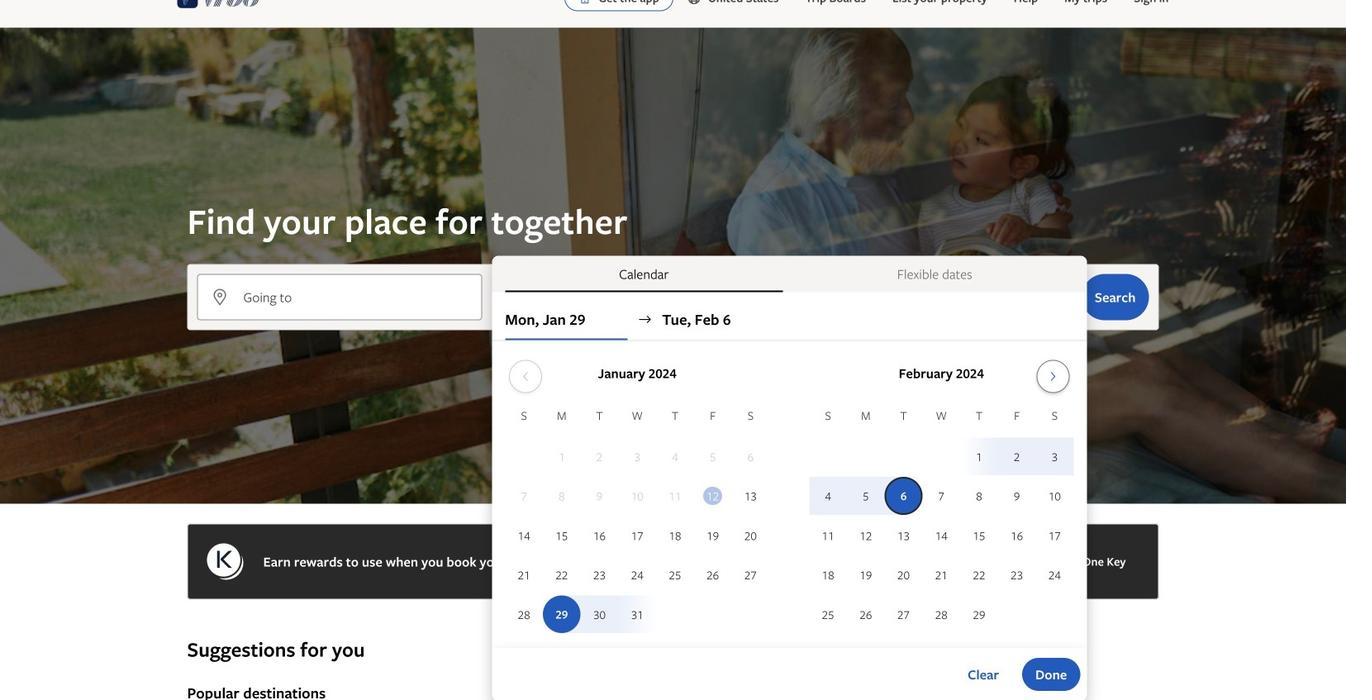 Task type: locate. For each thing, give the bounding box(es) containing it.
small image
[[687, 0, 709, 5]]

main content
[[0, 28, 1347, 700]]

application inside wizard region
[[505, 353, 1074, 635]]

january 2024 element
[[505, 406, 770, 635]]

today element
[[704, 487, 723, 505]]

directional image
[[638, 312, 653, 327]]

application
[[505, 353, 1074, 635]]

tab list
[[492, 256, 1087, 292]]

tab list inside wizard region
[[492, 256, 1087, 292]]



Task type: describe. For each thing, give the bounding box(es) containing it.
vrbo logo image
[[177, 0, 259, 11]]

download the app button image
[[579, 0, 592, 5]]

previous month image
[[516, 370, 536, 383]]

recently viewed region
[[177, 610, 1169, 636]]

february 2024 element
[[810, 406, 1074, 635]]

next month image
[[1044, 370, 1064, 383]]

wizard region
[[0, 28, 1347, 700]]



